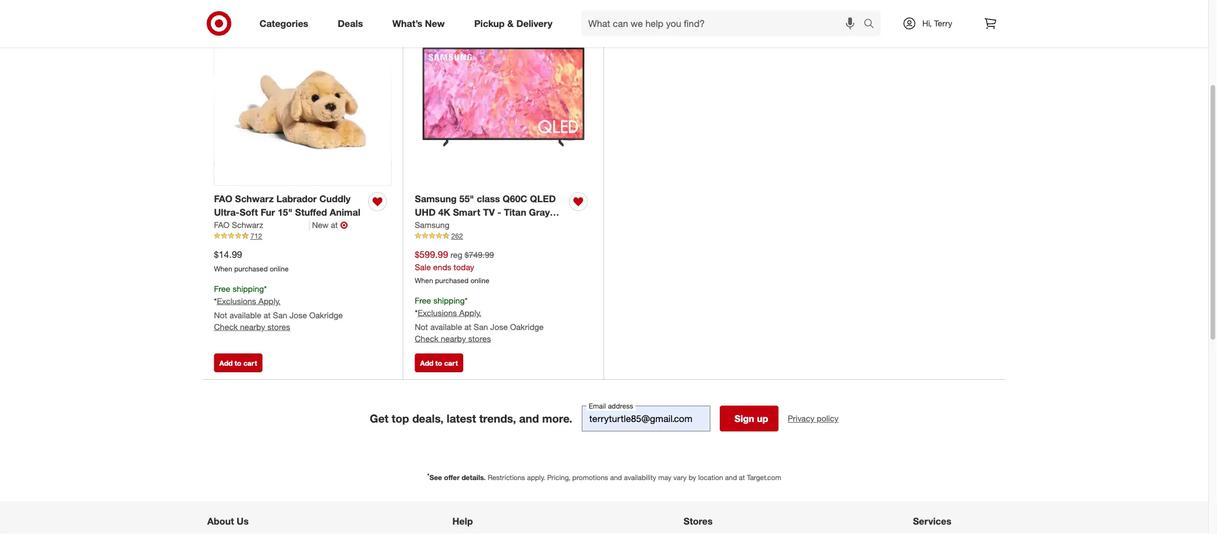 Task type: vqa. For each thing, say whether or not it's contained in the screenshot.
584 results
no



Task type: describe. For each thing, give the bounding box(es) containing it.
* down $14.99 when purchased online
[[264, 284, 267, 295]]

deals link
[[328, 11, 378, 36]]

samsung link
[[415, 220, 450, 232]]

privacy
[[788, 414, 814, 425]]

oakridge for samsung 55" class q60c qled uhd 4k smart tv - titan gray (qn55q60c)
[[510, 322, 544, 333]]

latest
[[447, 413, 476, 426]]

fao for fao schwarz
[[214, 220, 230, 231]]

restrictions
[[488, 474, 525, 483]]

-
[[497, 207, 501, 219]]

about us
[[207, 517, 249, 528]]

ends
[[433, 263, 451, 273]]

top
[[392, 413, 409, 426]]

add to cart button for samsung 55" class q60c qled uhd 4k smart tv - titan gray (qn55q60c)
[[415, 354, 463, 373]]

services
[[913, 517, 951, 528]]

fao schwarz labrador cuddly ultra-soft fur 15" stuffed animal
[[214, 194, 360, 219]]

schwarz for fao schwarz labrador cuddly ultra-soft fur 15" stuffed animal
[[235, 194, 274, 205]]

shipping for fur
[[233, 284, 264, 295]]

* see offer details. restrictions apply. pricing, promotions and availability may vary by location and at target.com
[[427, 473, 781, 483]]

check nearby stores button for samsung 55" class q60c qled uhd 4k smart tv - titan gray (qn55q60c)
[[415, 334, 491, 345]]

location
[[698, 474, 723, 483]]

get top deals, latest trends, and more.
[[370, 413, 572, 426]]

2 horizontal spatial and
[[725, 474, 737, 483]]

us
[[237, 517, 249, 528]]

stores for smart
[[468, 334, 491, 344]]

add to cart button for fao schwarz labrador cuddly ultra-soft fur 15" stuffed animal
[[214, 354, 262, 373]]

new inside the new at ¬
[[312, 220, 329, 231]]

add for fao schwarz labrador cuddly ultra-soft fur 15" stuffed animal
[[219, 359, 233, 368]]

tv
[[483, 207, 495, 219]]

apply. for smart
[[459, 308, 481, 319]]

hi, terry
[[922, 18, 952, 28]]

may
[[658, 474, 672, 483]]

uhd
[[415, 207, 436, 219]]

free shipping * * exclusions apply. not available at san jose oakridge check nearby stores for smart
[[415, 296, 544, 344]]

check for samsung 55" class q60c qled uhd 4k smart tv - titan gray (qn55q60c)
[[415, 334, 439, 344]]

to for fao schwarz labrador cuddly ultra-soft fur 15" stuffed animal
[[235, 359, 241, 368]]

55"
[[459, 194, 474, 205]]

san for smart
[[474, 322, 488, 333]]

1 horizontal spatial and
[[610, 474, 622, 483]]

available for samsung 55" class q60c qled uhd 4k smart tv - titan gray (qn55q60c)
[[430, 322, 462, 333]]

add to cart for samsung 55" class q60c qled uhd 4k smart tv - titan gray (qn55q60c)
[[420, 359, 458, 368]]

online inside $14.99 when purchased online
[[270, 265, 289, 274]]

712
[[250, 232, 262, 241]]

qled
[[530, 194, 556, 205]]

today
[[454, 263, 474, 273]]

privacy policy
[[788, 414, 839, 425]]

policy
[[817, 414, 839, 425]]

online inside $599.99 reg $749.99 sale ends today when purchased online
[[471, 277, 489, 286]]

titan
[[504, 207, 526, 219]]

target.com
[[747, 474, 781, 483]]

up
[[757, 414, 768, 425]]

exclusions for samsung 55" class q60c qled uhd 4k smart tv - titan gray (qn55q60c)
[[418, 308, 457, 319]]

* inside * see offer details. restrictions apply. pricing, promotions and availability may vary by location and at target.com
[[427, 473, 429, 480]]

free shipping * * exclusions apply. not available at san jose oakridge check nearby stores for 15"
[[214, 284, 343, 333]]

sign up
[[734, 414, 768, 425]]

hi,
[[922, 18, 932, 28]]

fur
[[261, 207, 275, 219]]

jose for stuffed
[[290, 311, 307, 321]]

pricing,
[[547, 474, 570, 483]]

apply. for 15"
[[258, 297, 281, 307]]

* down $14.99
[[214, 297, 217, 307]]

vary
[[673, 474, 687, 483]]

cuddly
[[319, 194, 351, 205]]

samsung for samsung
[[415, 220, 450, 231]]

schwarz for fao schwarz
[[232, 220, 263, 231]]

0 horizontal spatial and
[[519, 413, 539, 426]]

offer
[[444, 474, 460, 483]]

available for fao schwarz labrador cuddly ultra-soft fur 15" stuffed animal
[[230, 311, 261, 321]]

fao schwarz
[[214, 220, 263, 231]]

check nearby stores button for fao schwarz labrador cuddly ultra-soft fur 15" stuffed animal
[[214, 322, 290, 334]]

about
[[207, 517, 234, 528]]

not for fao schwarz labrador cuddly ultra-soft fur 15" stuffed animal
[[214, 311, 227, 321]]

availability
[[624, 474, 656, 483]]

animal
[[330, 207, 360, 219]]

at inside the new at ¬
[[331, 220, 338, 231]]

ultra-
[[214, 207, 239, 219]]

exclusions apply. link for fao schwarz labrador cuddly ultra-soft fur 15" stuffed animal
[[217, 297, 281, 307]]

stores
[[684, 517, 713, 528]]

stores for 15"
[[267, 322, 290, 333]]

reg
[[450, 250, 462, 261]]

labrador
[[276, 194, 317, 205]]

$599.99
[[415, 250, 448, 261]]

at inside * see offer details. restrictions apply. pricing, promotions and availability may vary by location and at target.com
[[739, 474, 745, 483]]

sale
[[415, 263, 431, 273]]

262 link
[[415, 232, 592, 242]]

promotions
[[572, 474, 608, 483]]

$749.99
[[465, 250, 494, 261]]

$14.99
[[214, 250, 242, 261]]

&
[[507, 18, 514, 29]]

What can we help you find? suggestions appear below search field
[[581, 11, 867, 36]]

free for samsung 55" class q60c qled uhd 4k smart tv - titan gray (qn55q60c)
[[415, 296, 431, 306]]

sign up button
[[720, 407, 778, 432]]

fao for fao schwarz labrador cuddly ultra-soft fur 15" stuffed animal
[[214, 194, 232, 205]]

jose for tv
[[490, 322, 508, 333]]

q60c
[[503, 194, 527, 205]]

terry
[[934, 18, 952, 28]]

gray
[[529, 207, 550, 219]]

what's new
[[392, 18, 445, 29]]

by
[[689, 474, 696, 483]]

soft
[[239, 207, 258, 219]]

cart for fao schwarz labrador cuddly ultra-soft fur 15" stuffed animal
[[243, 359, 257, 368]]

$14.99 when purchased online
[[214, 250, 289, 274]]

san for 15"
[[273, 311, 287, 321]]

pickup & delivery link
[[464, 11, 567, 36]]

stuffed
[[295, 207, 327, 219]]



Task type: locate. For each thing, give the bounding box(es) containing it.
online down 712 link
[[270, 265, 289, 274]]

0 horizontal spatial not
[[214, 311, 227, 321]]

samsung down uhd
[[415, 220, 450, 231]]

trends,
[[479, 413, 516, 426]]

0 horizontal spatial add to cart
[[219, 359, 257, 368]]

check for fao schwarz labrador cuddly ultra-soft fur 15" stuffed animal
[[214, 322, 238, 333]]

2 add from the left
[[420, 359, 433, 368]]

pickup
[[474, 18, 505, 29]]

1 add to cart from the left
[[219, 359, 257, 368]]

nearby for samsung 55" class q60c qled uhd 4k smart tv - titan gray (qn55q60c)
[[441, 334, 466, 344]]

new down stuffed
[[312, 220, 329, 231]]

0 vertical spatial san
[[273, 311, 287, 321]]

samsung 55" class q60c qled uhd 4k smart tv - titan gray (qn55q60c)
[[415, 194, 556, 232]]

1 horizontal spatial not
[[415, 322, 428, 333]]

1 add to cart button from the left
[[214, 354, 262, 373]]

1 vertical spatial stores
[[468, 334, 491, 344]]

0 horizontal spatial cart
[[243, 359, 257, 368]]

0 vertical spatial available
[[230, 311, 261, 321]]

2 to from the left
[[435, 359, 442, 368]]

samsung for samsung 55" class q60c qled uhd 4k smart tv - titan gray (qn55q60c)
[[415, 194, 457, 205]]

when down $14.99
[[214, 265, 232, 274]]

1 horizontal spatial exclusions apply. link
[[418, 308, 481, 319]]

0 horizontal spatial oakridge
[[309, 311, 343, 321]]

1 vertical spatial not
[[415, 322, 428, 333]]

and left more.
[[519, 413, 539, 426]]

fao schwarz labrador cuddly ultra-soft fur 15" stuffed animal link
[[214, 193, 364, 220]]

0 horizontal spatial apply.
[[258, 297, 281, 307]]

fao schwarz link
[[214, 220, 310, 232]]

4k
[[438, 207, 450, 219]]

delivery
[[516, 18, 552, 29]]

2 cart from the left
[[444, 359, 458, 368]]

free down sale
[[415, 296, 431, 306]]

0 horizontal spatial purchased
[[234, 265, 268, 274]]

shipping down $599.99 reg $749.99 sale ends today when purchased online on the left
[[433, 296, 465, 306]]

help
[[452, 517, 473, 528]]

when down sale
[[415, 277, 433, 286]]

cart
[[243, 359, 257, 368], [444, 359, 458, 368]]

0 horizontal spatial new
[[312, 220, 329, 231]]

apply.
[[258, 297, 281, 307], [459, 308, 481, 319]]

1 horizontal spatial cart
[[444, 359, 458, 368]]

schwarz down soft
[[232, 220, 263, 231]]

1 vertical spatial fao
[[214, 220, 230, 231]]

more.
[[542, 413, 572, 426]]

0 vertical spatial exclusions apply. link
[[217, 297, 281, 307]]

1 vertical spatial when
[[415, 277, 433, 286]]

1 horizontal spatial jose
[[490, 322, 508, 333]]

samsung up 4k
[[415, 194, 457, 205]]

exclusions apply. link down $14.99 when purchased online
[[217, 297, 281, 307]]

at
[[331, 220, 338, 231], [264, 311, 271, 321], [464, 322, 471, 333], [739, 474, 745, 483]]

samsung
[[415, 194, 457, 205], [415, 220, 450, 231]]

1 vertical spatial nearby
[[441, 334, 466, 344]]

1 horizontal spatial free shipping * * exclusions apply. not available at san jose oakridge check nearby stores
[[415, 296, 544, 344]]

1 vertical spatial shipping
[[433, 296, 465, 306]]

None text field
[[582, 407, 710, 432]]

apply. down today
[[459, 308, 481, 319]]

add to cart
[[219, 359, 257, 368], [420, 359, 458, 368]]

0 horizontal spatial to
[[235, 359, 241, 368]]

stores
[[267, 322, 290, 333], [468, 334, 491, 344]]

apply. down $14.99 when purchased online
[[258, 297, 281, 307]]

when inside $14.99 when purchased online
[[214, 265, 232, 274]]

fao down ultra-
[[214, 220, 230, 231]]

1 horizontal spatial exclusions
[[418, 308, 457, 319]]

exclusions down ends
[[418, 308, 457, 319]]

1 vertical spatial samsung
[[415, 220, 450, 231]]

2 fao from the top
[[214, 220, 230, 231]]

1 horizontal spatial shipping
[[433, 296, 465, 306]]

free shipping * * exclusions apply. not available at san jose oakridge check nearby stores down $14.99 when purchased online
[[214, 284, 343, 333]]

1 vertical spatial san
[[474, 322, 488, 333]]

1 horizontal spatial add
[[420, 359, 433, 368]]

fao schwarz labrador cuddly ultra-soft fur 15" stuffed animal image
[[214, 9, 391, 186], [214, 9, 391, 186]]

fao up ultra-
[[214, 194, 232, 205]]

¬
[[340, 220, 348, 231]]

smart
[[453, 207, 480, 219]]

0 vertical spatial stores
[[267, 322, 290, 333]]

0 vertical spatial free
[[214, 284, 230, 295]]

1 vertical spatial exclusions
[[418, 308, 457, 319]]

1 horizontal spatial nearby
[[441, 334, 466, 344]]

0 horizontal spatial shipping
[[233, 284, 264, 295]]

0 vertical spatial new
[[425, 18, 445, 29]]

see
[[429, 474, 442, 483]]

0 vertical spatial oakridge
[[309, 311, 343, 321]]

deals,
[[412, 413, 444, 426]]

exclusions apply. link down $599.99 reg $749.99 sale ends today when purchased online on the left
[[418, 308, 481, 319]]

schwarz up soft
[[235, 194, 274, 205]]

1 vertical spatial oakridge
[[510, 322, 544, 333]]

sign
[[734, 414, 754, 425]]

1 horizontal spatial add to cart
[[420, 359, 458, 368]]

add to cart button
[[214, 354, 262, 373], [415, 354, 463, 373]]

1 horizontal spatial san
[[474, 322, 488, 333]]

and left availability
[[610, 474, 622, 483]]

* down sale
[[415, 308, 418, 319]]

purchased inside $14.99 when purchased online
[[234, 265, 268, 274]]

0 horizontal spatial online
[[270, 265, 289, 274]]

262
[[451, 232, 463, 241]]

samsung inside samsung 55" class q60c qled uhd 4k smart tv - titan gray (qn55q60c)
[[415, 194, 457, 205]]

categories link
[[250, 11, 323, 36]]

add for samsung 55" class q60c qled uhd 4k smart tv - titan gray (qn55q60c)
[[420, 359, 433, 368]]

samsung 55" class q60c qled uhd 4k smart tv - titan gray (qn55q60c) link
[[415, 193, 565, 232]]

0 horizontal spatial exclusions
[[217, 297, 256, 307]]

1 fao from the top
[[214, 194, 232, 205]]

add to cart for fao schwarz labrador cuddly ultra-soft fur 15" stuffed animal
[[219, 359, 257, 368]]

new at ¬
[[312, 220, 348, 231]]

1 horizontal spatial online
[[471, 277, 489, 286]]

0 vertical spatial online
[[270, 265, 289, 274]]

0 vertical spatial check
[[214, 322, 238, 333]]

0 horizontal spatial exclusions apply. link
[[217, 297, 281, 307]]

free for fao schwarz labrador cuddly ultra-soft fur 15" stuffed animal
[[214, 284, 230, 295]]

0 vertical spatial jose
[[290, 311, 307, 321]]

purchased inside $599.99 reg $749.99 sale ends today when purchased online
[[435, 277, 469, 286]]

available
[[230, 311, 261, 321], [430, 322, 462, 333]]

0 horizontal spatial check
[[214, 322, 238, 333]]

what's new link
[[382, 11, 460, 36]]

1 to from the left
[[235, 359, 241, 368]]

exclusions
[[217, 297, 256, 307], [418, 308, 457, 319]]

purchased down $14.99
[[234, 265, 268, 274]]

san
[[273, 311, 287, 321], [474, 322, 488, 333]]

1 horizontal spatial check
[[415, 334, 439, 344]]

1 vertical spatial exclusions apply. link
[[418, 308, 481, 319]]

purchased down ends
[[435, 277, 469, 286]]

1 horizontal spatial stores
[[468, 334, 491, 344]]

exclusions apply. link
[[217, 297, 281, 307], [418, 308, 481, 319]]

1 vertical spatial apply.
[[459, 308, 481, 319]]

and right location
[[725, 474, 737, 483]]

0 vertical spatial when
[[214, 265, 232, 274]]

details.
[[462, 474, 486, 483]]

and
[[519, 413, 539, 426], [610, 474, 622, 483], [725, 474, 737, 483]]

0 vertical spatial samsung
[[415, 194, 457, 205]]

0 vertical spatial apply.
[[258, 297, 281, 307]]

exclusions for fao schwarz labrador cuddly ultra-soft fur 15" stuffed animal
[[217, 297, 256, 307]]

2 samsung from the top
[[415, 220, 450, 231]]

1 horizontal spatial purchased
[[435, 277, 469, 286]]

0 vertical spatial not
[[214, 311, 227, 321]]

get
[[370, 413, 389, 426]]

nearby
[[240, 322, 265, 333], [441, 334, 466, 344]]

0 horizontal spatial stores
[[267, 322, 290, 333]]

1 vertical spatial purchased
[[435, 277, 469, 286]]

when
[[214, 265, 232, 274], [415, 277, 433, 286]]

shipping down $14.99 when purchased online
[[233, 284, 264, 295]]

shipping for 4k
[[433, 296, 465, 306]]

0 horizontal spatial san
[[273, 311, 287, 321]]

check nearby stores button
[[214, 322, 290, 334], [415, 334, 491, 345]]

$599.99 reg $749.99 sale ends today when purchased online
[[415, 250, 494, 286]]

pickup & delivery
[[474, 18, 552, 29]]

search
[[858, 19, 887, 30]]

fao inside fao schwarz labrador cuddly ultra-soft fur 15" stuffed animal
[[214, 194, 232, 205]]

to
[[235, 359, 241, 368], [435, 359, 442, 368]]

0 vertical spatial schwarz
[[235, 194, 274, 205]]

2 add to cart button from the left
[[415, 354, 463, 373]]

0 vertical spatial purchased
[[234, 265, 268, 274]]

1 vertical spatial schwarz
[[232, 220, 263, 231]]

online down today
[[471, 277, 489, 286]]

1 horizontal spatial add to cart button
[[415, 354, 463, 373]]

0 horizontal spatial add to cart button
[[214, 354, 262, 373]]

0 vertical spatial nearby
[[240, 322, 265, 333]]

schwarz inside fao schwarz labrador cuddly ultra-soft fur 15" stuffed animal
[[235, 194, 274, 205]]

1 cart from the left
[[243, 359, 257, 368]]

1 vertical spatial jose
[[490, 322, 508, 333]]

0 horizontal spatial jose
[[290, 311, 307, 321]]

* down today
[[465, 296, 468, 306]]

when inside $599.99 reg $749.99 sale ends today when purchased online
[[415, 277, 433, 286]]

0 horizontal spatial when
[[214, 265, 232, 274]]

not for samsung 55" class q60c qled uhd 4k smart tv - titan gray (qn55q60c)
[[415, 322, 428, 333]]

1 horizontal spatial free
[[415, 296, 431, 306]]

schwarz
[[235, 194, 274, 205], [232, 220, 263, 231]]

0 horizontal spatial check nearby stores button
[[214, 322, 290, 334]]

add
[[219, 359, 233, 368], [420, 359, 433, 368]]

1 horizontal spatial oakridge
[[510, 322, 544, 333]]

search button
[[858, 11, 887, 39]]

1 horizontal spatial to
[[435, 359, 442, 368]]

* left offer
[[427, 473, 429, 480]]

0 horizontal spatial available
[[230, 311, 261, 321]]

online
[[270, 265, 289, 274], [471, 277, 489, 286]]

free down $14.99
[[214, 284, 230, 295]]

free
[[214, 284, 230, 295], [415, 296, 431, 306]]

what's
[[392, 18, 422, 29]]

0 horizontal spatial nearby
[[240, 322, 265, 333]]

1 horizontal spatial new
[[425, 18, 445, 29]]

apply.
[[527, 474, 545, 483]]

1 horizontal spatial apply.
[[459, 308, 481, 319]]

purchased
[[234, 265, 268, 274], [435, 277, 469, 286]]

1 vertical spatial available
[[430, 322, 462, 333]]

2 add to cart from the left
[[420, 359, 458, 368]]

cart for samsung 55" class q60c qled uhd 4k smart tv - titan gray (qn55q60c)
[[444, 359, 458, 368]]

nearby for fao schwarz labrador cuddly ultra-soft fur 15" stuffed animal
[[240, 322, 265, 333]]

712 link
[[214, 232, 391, 242]]

exclusions down $14.99 when purchased online
[[217, 297, 256, 307]]

free shipping * * exclusions apply. not available at san jose oakridge check nearby stores down today
[[415, 296, 544, 344]]

class
[[477, 194, 500, 205]]

oakridge for fao schwarz labrador cuddly ultra-soft fur 15" stuffed animal
[[309, 311, 343, 321]]

0 horizontal spatial add
[[219, 359, 233, 368]]

0 vertical spatial shipping
[[233, 284, 264, 295]]

categories
[[260, 18, 308, 29]]

0 horizontal spatial free shipping * * exclusions apply. not available at san jose oakridge check nearby stores
[[214, 284, 343, 333]]

jose
[[290, 311, 307, 321], [490, 322, 508, 333]]

1 vertical spatial new
[[312, 220, 329, 231]]

samsung 55" class q60c qled uhd 4k smart tv - titan gray (qn55q60c) image
[[415, 9, 592, 186], [415, 9, 592, 186]]

15"
[[278, 207, 292, 219]]

deals
[[338, 18, 363, 29]]

1 horizontal spatial when
[[415, 277, 433, 286]]

not
[[214, 311, 227, 321], [415, 322, 428, 333]]

1 vertical spatial online
[[471, 277, 489, 286]]

to for samsung 55" class q60c qled uhd 4k smart tv - titan gray (qn55q60c)
[[435, 359, 442, 368]]

0 vertical spatial fao
[[214, 194, 232, 205]]

1 vertical spatial check
[[415, 334, 439, 344]]

exclusions apply. link for samsung 55" class q60c qled uhd 4k smart tv - titan gray (qn55q60c)
[[418, 308, 481, 319]]

1 vertical spatial free
[[415, 296, 431, 306]]

1 horizontal spatial check nearby stores button
[[415, 334, 491, 345]]

1 horizontal spatial available
[[430, 322, 462, 333]]

new
[[425, 18, 445, 29], [312, 220, 329, 231]]

0 vertical spatial exclusions
[[217, 297, 256, 307]]

0 horizontal spatial free
[[214, 284, 230, 295]]

(qn55q60c)
[[415, 221, 470, 232]]

1 add from the left
[[219, 359, 233, 368]]

privacy policy link
[[788, 414, 839, 425]]

1 samsung from the top
[[415, 194, 457, 205]]

new right 'what's'
[[425, 18, 445, 29]]



